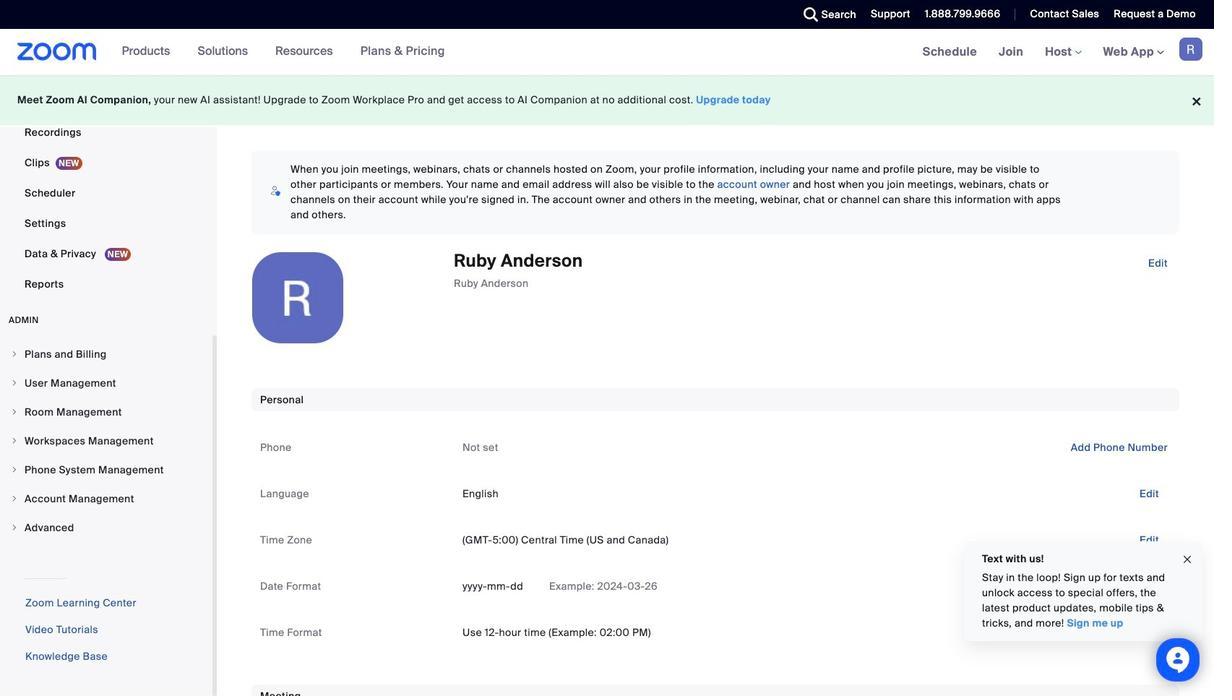 Task type: locate. For each thing, give the bounding box(es) containing it.
personal menu menu
[[0, 0, 213, 300]]

product information navigation
[[111, 29, 456, 75]]

footer
[[0, 75, 1214, 125]]

1 vertical spatial right image
[[10, 523, 19, 532]]

right image
[[10, 494, 19, 503], [10, 523, 19, 532]]

0 vertical spatial right image
[[10, 494, 19, 503]]

1 right image from the top
[[10, 350, 19, 359]]

menu item
[[0, 340, 213, 368], [0, 369, 213, 397], [0, 398, 213, 426], [0, 427, 213, 455], [0, 456, 213, 484], [0, 485, 213, 512], [0, 514, 213, 541]]

banner
[[0, 29, 1214, 76]]

2 right image from the top
[[10, 523, 19, 532]]

admin menu menu
[[0, 340, 213, 543]]

close image
[[1182, 551, 1193, 568]]

4 right image from the top
[[10, 437, 19, 445]]

right image
[[10, 350, 19, 359], [10, 379, 19, 387], [10, 408, 19, 416], [10, 437, 19, 445], [10, 466, 19, 474]]

3 menu item from the top
[[0, 398, 213, 426]]

5 right image from the top
[[10, 466, 19, 474]]

6 menu item from the top
[[0, 485, 213, 512]]

1 menu item from the top
[[0, 340, 213, 368]]

1 right image from the top
[[10, 494, 19, 503]]



Task type: vqa. For each thing, say whether or not it's contained in the screenshot.
third menu item from the bottom
yes



Task type: describe. For each thing, give the bounding box(es) containing it.
edit user photo image
[[286, 291, 309, 304]]

user photo image
[[252, 252, 343, 343]]

2 right image from the top
[[10, 379, 19, 387]]

meetings navigation
[[912, 29, 1214, 76]]

zoom logo image
[[17, 43, 97, 61]]

4 menu item from the top
[[0, 427, 213, 455]]

7 menu item from the top
[[0, 514, 213, 541]]

3 right image from the top
[[10, 408, 19, 416]]

5 menu item from the top
[[0, 456, 213, 484]]

2 menu item from the top
[[0, 369, 213, 397]]

profile picture image
[[1180, 38, 1203, 61]]



